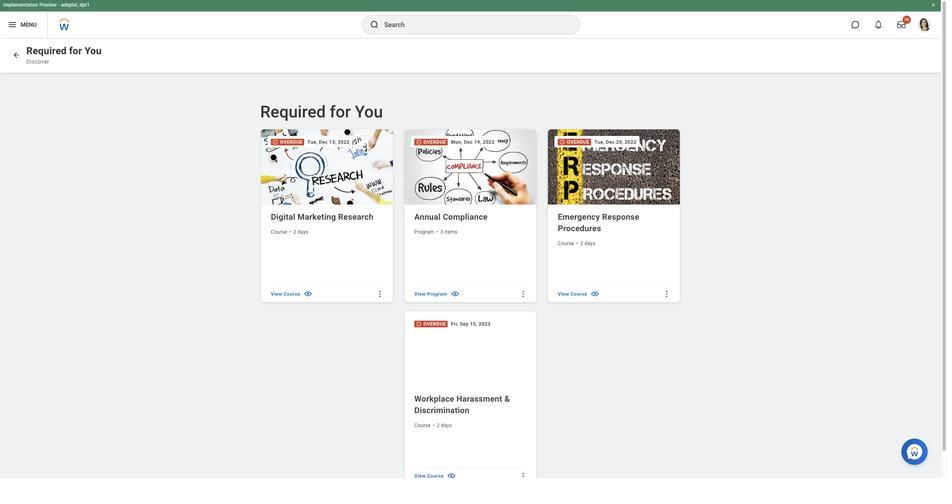Task type: describe. For each thing, give the bounding box(es) containing it.
implementation preview -   adeptai_dpt1
[[3, 2, 90, 8]]

days for emergency
[[585, 241, 596, 247]]

tue, dec 13, 2022
[[308, 139, 350, 145]]

fri,
[[451, 322, 459, 327]]

exclamation circle image for digital marketing research
[[273, 140, 278, 145]]

related actions vertical image for annual compliance
[[520, 290, 528, 299]]

menu banner
[[0, 0, 942, 38]]

digital marketing research
[[271, 212, 374, 222]]

2023
[[479, 322, 491, 327]]

discrimination
[[415, 406, 470, 416]]

overdue for digital
[[280, 140, 303, 145]]

annual
[[415, 212, 441, 222]]

course for emergency response procedures
[[558, 241, 575, 247]]

arrow left image
[[12, 51, 21, 59]]

visible image for compliance
[[451, 290, 460, 299]]

30 button
[[893, 16, 912, 34]]

&
[[505, 394, 510, 404]]

2 days for workplace
[[437, 423, 452, 429]]

emergency
[[558, 212, 600, 222]]

19,
[[474, 139, 482, 145]]

digital
[[271, 212, 296, 222]]

15,
[[470, 322, 478, 327]]

exclamation circle image for annual compliance
[[416, 140, 422, 145]]

required for required for you
[[260, 102, 326, 122]]

2 for emergency
[[581, 241, 584, 247]]

digital marketing research image
[[261, 130, 395, 205]]

2022 for compliance
[[483, 139, 495, 145]]

menu
[[21, 21, 37, 28]]

related actions vertical image for emergency response procedures
[[663, 290, 671, 299]]

menu button
[[0, 12, 47, 38]]

20,
[[616, 139, 624, 145]]

overdue left fri,
[[424, 322, 446, 328]]

inbox large image
[[898, 21, 906, 29]]

harassment
[[457, 394, 503, 404]]

13,
[[329, 139, 337, 145]]

2 days for emergency
[[581, 241, 596, 247]]

1 vertical spatial program
[[427, 292, 447, 297]]

workplace harassment & discrimination link
[[415, 394, 529, 417]]

3
[[441, 229, 444, 235]]

related actions vertical image for digital marketing research
[[376, 290, 384, 299]]

overdue for emergency
[[567, 140, 590, 145]]

emergency response procedures image
[[548, 130, 682, 205]]

research
[[338, 212, 374, 222]]

3 items
[[441, 229, 458, 235]]

workplace harassment & discrimination
[[415, 394, 510, 416]]

view for annual compliance
[[415, 292, 426, 297]]

view for emergency response procedures
[[558, 292, 570, 297]]

preview
[[39, 2, 57, 8]]

visible image for emergency response procedures
[[591, 290, 600, 299]]

Search Workday  search field
[[385, 16, 563, 34]]

close environment banner image
[[932, 2, 937, 7]]

exclamation circle image
[[560, 140, 566, 145]]

2022 for response
[[625, 139, 637, 145]]

annual compliance
[[415, 212, 488, 222]]



Task type: vqa. For each thing, say whether or not it's contained in the screenshot.


Task type: locate. For each thing, give the bounding box(es) containing it.
0 horizontal spatial for
[[69, 45, 82, 57]]

workplace
[[415, 394, 455, 404]]

you for required for you discover
[[85, 45, 102, 57]]

2 days down procedures
[[581, 241, 596, 247]]

days down procedures
[[585, 241, 596, 247]]

you
[[85, 45, 102, 57], [355, 102, 383, 122]]

0 horizontal spatial visible image
[[304, 290, 313, 299]]

notifications large image
[[875, 21, 883, 29]]

1 horizontal spatial view course
[[558, 292, 587, 297]]

0 horizontal spatial 2 days
[[294, 229, 309, 235]]

required for you discover
[[26, 45, 102, 65]]

for inside required for you discover
[[69, 45, 82, 57]]

0 horizontal spatial days
[[298, 229, 309, 235]]

2 2022 from the left
[[483, 139, 495, 145]]

days down discrimination
[[441, 423, 452, 429]]

1 horizontal spatial visible image
[[591, 290, 600, 299]]

course
[[271, 229, 287, 235], [558, 241, 575, 247], [284, 292, 300, 297], [571, 292, 587, 297], [415, 423, 431, 429]]

2022 right 13,
[[338, 139, 350, 145]]

1 view from the left
[[271, 292, 282, 297]]

1 tue, from the left
[[308, 139, 318, 145]]

view course
[[271, 292, 300, 297], [558, 292, 587, 297]]

items
[[445, 229, 458, 235]]

0 horizontal spatial required
[[26, 45, 67, 57]]

0 horizontal spatial you
[[85, 45, 102, 57]]

visible image for marketing
[[304, 290, 313, 299]]

required
[[26, 45, 67, 57], [260, 102, 326, 122]]

-
[[58, 2, 60, 8]]

annual compliance image
[[405, 130, 538, 205]]

1 vertical spatial 2
[[581, 241, 584, 247]]

mon, dec 19, 2022
[[451, 139, 495, 145]]

procedures
[[558, 224, 602, 234]]

2 vertical spatial 2
[[437, 423, 440, 429]]

visible image for workplace harassment & discrimination
[[447, 472, 457, 479]]

course for workplace harassment & discrimination
[[415, 423, 431, 429]]

overdue
[[280, 140, 303, 145], [424, 140, 446, 145], [567, 140, 590, 145], [424, 322, 446, 328]]

dec for response
[[606, 139, 615, 145]]

response
[[603, 212, 640, 222]]

3 view from the left
[[558, 292, 570, 297]]

1 horizontal spatial 2022
[[483, 139, 495, 145]]

30
[[905, 17, 910, 22]]

tue, for marketing
[[308, 139, 318, 145]]

0 horizontal spatial 2022
[[338, 139, 350, 145]]

2 vertical spatial days
[[441, 423, 452, 429]]

days for workplace
[[441, 423, 452, 429]]

1 view course from the left
[[271, 292, 300, 297]]

0 vertical spatial days
[[298, 229, 309, 235]]

2 horizontal spatial 2 days
[[581, 241, 596, 247]]

2 view course from the left
[[558, 292, 587, 297]]

2 down discrimination
[[437, 423, 440, 429]]

program
[[415, 229, 434, 235], [427, 292, 447, 297]]

tue, left 13,
[[308, 139, 318, 145]]

discover
[[26, 58, 49, 65]]

0 vertical spatial visible image
[[591, 290, 600, 299]]

overdue for annual
[[424, 140, 446, 145]]

1 2022 from the left
[[338, 139, 350, 145]]

1 horizontal spatial you
[[355, 102, 383, 122]]

2 visible image from the left
[[451, 290, 460, 299]]

2 down digital
[[294, 229, 296, 235]]

2 days down discrimination
[[437, 423, 452, 429]]

required for required for you discover
[[26, 45, 67, 57]]

you inside required for you discover
[[85, 45, 102, 57]]

2022 right 20,
[[625, 139, 637, 145]]

implementation
[[3, 2, 38, 8]]

justify image
[[7, 20, 17, 30]]

2 horizontal spatial dec
[[606, 139, 615, 145]]

required inside required for you discover
[[26, 45, 67, 57]]

0 vertical spatial for
[[69, 45, 82, 57]]

days
[[298, 229, 309, 235], [585, 241, 596, 247], [441, 423, 452, 429]]

emergency response procedures link
[[558, 211, 672, 234]]

days for digital
[[298, 229, 309, 235]]

view course for digital marketing research
[[271, 292, 300, 297]]

for for required for you discover
[[69, 45, 82, 57]]

2 horizontal spatial 2
[[581, 241, 584, 247]]

tue,
[[308, 139, 318, 145], [595, 139, 605, 145]]

2
[[294, 229, 296, 235], [581, 241, 584, 247], [437, 423, 440, 429]]

exclamation circle image
[[273, 140, 278, 145], [416, 140, 422, 145], [416, 322, 422, 328]]

2 days
[[294, 229, 309, 235], [581, 241, 596, 247], [437, 423, 452, 429]]

2 days for digital
[[294, 229, 309, 235]]

digital marketing research link
[[271, 211, 385, 223]]

overdue left 'mon,'
[[424, 140, 446, 145]]

0 horizontal spatial view course
[[271, 292, 300, 297]]

1 vertical spatial 2 days
[[581, 241, 596, 247]]

profile logan mcneil image
[[919, 18, 932, 33]]

course for digital marketing research
[[271, 229, 287, 235]]

0 horizontal spatial 2
[[294, 229, 296, 235]]

2 vertical spatial 2 days
[[437, 423, 452, 429]]

2 down procedures
[[581, 241, 584, 247]]

2 horizontal spatial 2022
[[625, 139, 637, 145]]

2 view from the left
[[415, 292, 426, 297]]

0 horizontal spatial visible image
[[447, 472, 457, 479]]

1 horizontal spatial tue,
[[595, 139, 605, 145]]

1 horizontal spatial 2
[[437, 423, 440, 429]]

emergency response procedures
[[558, 212, 640, 234]]

2 horizontal spatial view
[[558, 292, 570, 297]]

1 vertical spatial you
[[355, 102, 383, 122]]

1 vertical spatial required
[[260, 102, 326, 122]]

dec left 13,
[[319, 139, 328, 145]]

related actions vertical image for workplace harassment & discrimination
[[520, 473, 528, 479]]

1 dec from the left
[[319, 139, 328, 145]]

overdue right exclamation circle icon
[[567, 140, 590, 145]]

dec for compliance
[[464, 139, 473, 145]]

sep
[[460, 322, 469, 327]]

3 2022 from the left
[[625, 139, 637, 145]]

1 vertical spatial days
[[585, 241, 596, 247]]

0 horizontal spatial dec
[[319, 139, 328, 145]]

2 for digital
[[294, 229, 296, 235]]

annual compliance link
[[415, 211, 529, 223]]

0 vertical spatial 2
[[294, 229, 296, 235]]

1 vertical spatial for
[[330, 102, 351, 122]]

1 visible image from the left
[[304, 290, 313, 299]]

view
[[271, 292, 282, 297], [415, 292, 426, 297], [558, 292, 570, 297]]

tue, left 20,
[[595, 139, 605, 145]]

marketing
[[298, 212, 336, 222]]

2 dec from the left
[[464, 139, 473, 145]]

days down marketing
[[298, 229, 309, 235]]

you for required for you
[[355, 102, 383, 122]]

2022
[[338, 139, 350, 145], [483, 139, 495, 145], [625, 139, 637, 145]]

dec left 20,
[[606, 139, 615, 145]]

1 horizontal spatial for
[[330, 102, 351, 122]]

fri, sep 15, 2023
[[451, 322, 491, 327]]

0 vertical spatial you
[[85, 45, 102, 57]]

0 horizontal spatial tue,
[[308, 139, 318, 145]]

1 horizontal spatial 2 days
[[437, 423, 452, 429]]

search image
[[370, 20, 380, 30]]

2 tue, from the left
[[595, 139, 605, 145]]

0 vertical spatial 2 days
[[294, 229, 309, 235]]

2 days down marketing
[[294, 229, 309, 235]]

mon,
[[451, 139, 463, 145]]

adeptai_dpt1
[[61, 2, 90, 8]]

0 vertical spatial required
[[26, 45, 67, 57]]

1 vertical spatial visible image
[[447, 472, 457, 479]]

1 horizontal spatial required
[[260, 102, 326, 122]]

1 horizontal spatial visible image
[[451, 290, 460, 299]]

1 horizontal spatial view
[[415, 292, 426, 297]]

tue, for response
[[595, 139, 605, 145]]

view program
[[415, 292, 447, 297]]

3 dec from the left
[[606, 139, 615, 145]]

for
[[69, 45, 82, 57], [330, 102, 351, 122]]

view for digital marketing research
[[271, 292, 282, 297]]

compliance
[[443, 212, 488, 222]]

tue, dec 20, 2022
[[595, 139, 637, 145]]

visible image
[[304, 290, 313, 299], [451, 290, 460, 299]]

2 for workplace
[[437, 423, 440, 429]]

2022 for marketing
[[338, 139, 350, 145]]

required for you
[[260, 102, 383, 122]]

0 vertical spatial program
[[415, 229, 434, 235]]

2022 right 19,
[[483, 139, 495, 145]]

2 horizontal spatial days
[[585, 241, 596, 247]]

dec left 19,
[[464, 139, 473, 145]]

1 horizontal spatial dec
[[464, 139, 473, 145]]

0 horizontal spatial view
[[271, 292, 282, 297]]

visible image
[[591, 290, 600, 299], [447, 472, 457, 479]]

overdue left tue, dec 13, 2022
[[280, 140, 303, 145]]

dec
[[319, 139, 328, 145], [464, 139, 473, 145], [606, 139, 615, 145]]

1 horizontal spatial days
[[441, 423, 452, 429]]

dec for marketing
[[319, 139, 328, 145]]

related actions vertical image
[[376, 290, 384, 299], [520, 290, 528, 299], [663, 290, 671, 299], [520, 473, 528, 479]]

for for required for you
[[330, 102, 351, 122]]

view course for emergency response procedures
[[558, 292, 587, 297]]



